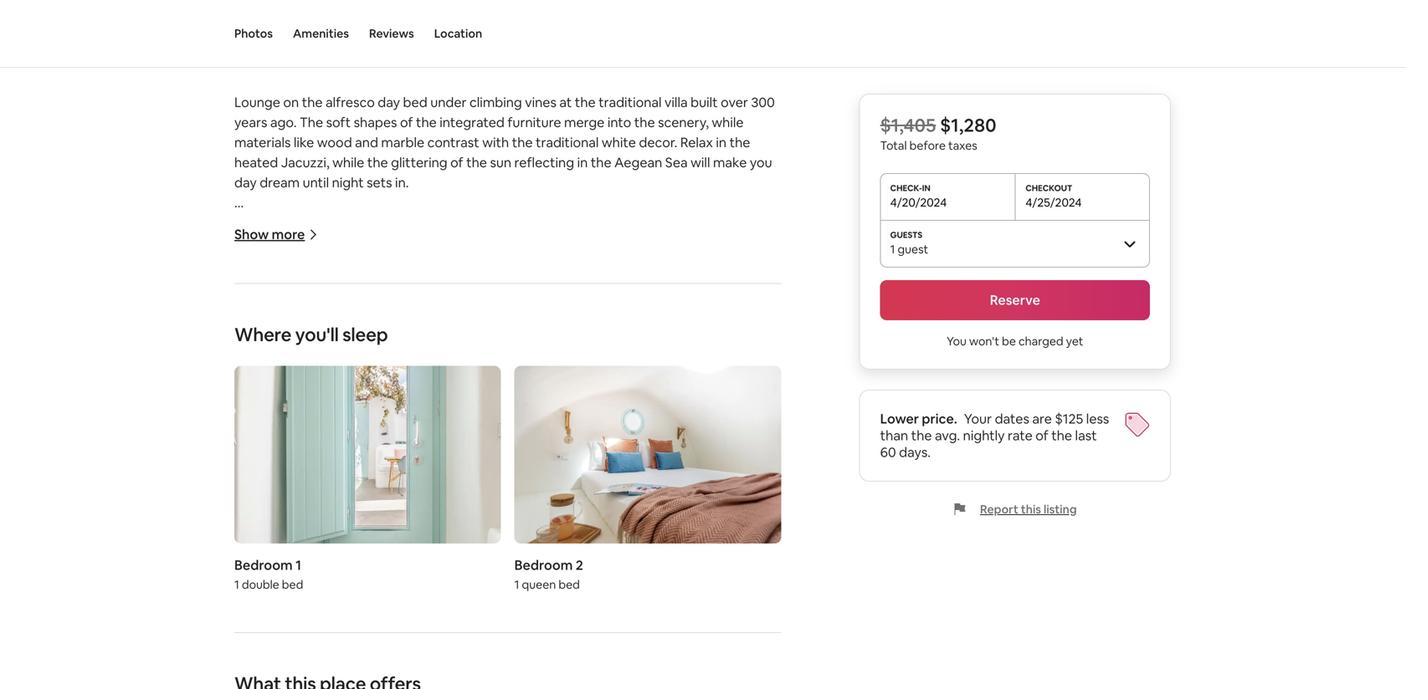 Task type: vqa. For each thing, say whether or not it's contained in the screenshot.
the bottom IS
yes



Task type: describe. For each thing, give the bounding box(es) containing it.
at up meeting
[[286, 335, 298, 352]]

over
[[721, 94, 748, 111]]

than
[[880, 427, 908, 444]]

you inside the lounge on the alfresco day bed under climbing vines at the traditional villa built over 300 years ago. the soft shapes of the integrated furniture merge into the scenery, while materials like wood and marble contrast with the traditional white decor. relax in the heated jacuzzi, while the glittering of the sun reflecting in the aegean sea will make you day dream until night sets in.
[[750, 154, 772, 171]]

48
[[419, 17, 435, 35]]

in up lazy
[[561, 295, 571, 312]]

couch
[[484, 415, 522, 432]]

and right suitcases
[[359, 495, 382, 513]]

is inside after a short walk through the tiny streets of emporio you enter the spacious private patio that lies in front of vima villa. from the patio you can see the ocean, the sunrise and enjoy the sun almost the whole day. a linen tent offers shadow while sitting at the dining table and a 100 year old wine tree keeps you in shade in the chill-out area. a heatable jacuzzi with 4 jets refreshes you when you are too lazy to head to the beach. for an evening at home you can prepare a freshly caught fish on the big bbq. after all, the patio is the meeting point of the house - from there you can access the living room as well as the bedroom.
[[234, 355, 243, 372]]

are inside your dates are $125 less than the avg. nightly rate of the last 60 days.
[[1032, 411, 1052, 428]]

fish
[[542, 335, 564, 352]]

until
[[303, 174, 329, 191]]

to up big
[[616, 315, 630, 332]]

in inside just behind the living room you can find a walk-in closet to hang your shirts and dresses, store your suitcases and all that clutter you don't want to see.
[[523, 475, 534, 492]]

0 horizontal spatial patio
[[234, 254, 266, 272]]

sky
[[596, 435, 616, 452]]

all inside just behind the living room you can find a walk-in closet to hang your shirts and dresses, store your suitcases and all that clutter you don't want to see.
[[385, 495, 398, 513]]

while for 300
[[332, 154, 364, 171]]

and up jacuzzi
[[269, 295, 292, 312]]

store inside just behind the kitchen the bathroom offers a spacious rain / hand shower (solar heated) combination. shelves under the sink countertop to store your towels and toiletry with ease.
[[546, 636, 578, 653]]

report this listing button
[[953, 502, 1077, 517]]

of right streets on the left
[[494, 234, 507, 251]]

on inside after a short walk through the tiny streets of emporio you enter the spacious private patio that lies in front of vima villa. from the patio you can see the ocean, the sunrise and enjoy the sun almost the whole day. a linen tent offers shadow while sitting at the dining table and a 100 year old wine tree keeps you in shade in the chill-out area. a heatable jacuzzi with 4 jets refreshes you when you are too lazy to head to the beach. for an evening at home you can prepare a freshly caught fish on the big bbq. after all, the patio is the meeting point of the house - from there you can access the living room as well as the bedroom.
[[567, 335, 583, 352]]

coffee
[[302, 576, 342, 593]]

view.
[[619, 435, 650, 452]]

clutter
[[430, 495, 471, 513]]

100
[[305, 295, 327, 312]]

a inside the kitchen connects the living room and the bedroom and is equipped with all modern appliances - a dishwasher, induction stove, oven, full-size fridge/freezer combination, nespresso coffee and milk machine, toaster and water cooker.
[[311, 556, 318, 573]]

sink
[[430, 636, 454, 653]]

and up 2
[[574, 536, 598, 553]]

maisonette
[[363, 435, 433, 452]]

offers inside just behind the kitchen the bathroom offers a spacious rain / hand shower (solar heated) combination. shelves under the sink countertop to store your towels and toiletry with ease.
[[470, 616, 506, 633]]

and down dishwasher,
[[345, 576, 368, 593]]

sleep inside the living room is perfect to relax on the couch with sea view, dine comfortably at the table or sleep on the maisonette level with double bed and sky view.
[[285, 435, 318, 452]]

kitchen inside the kitchen connects the living room and the bedroom and is equipped with all modern appliances - a dishwasher, induction stove, oven, full-size fridge/freezer combination, nespresso coffee and milk machine, toaster and water cooker.
[[261, 536, 307, 553]]

lies
[[298, 254, 317, 272]]

and up stove,
[[464, 536, 487, 553]]

or
[[269, 435, 282, 452]]

1 vertical spatial traditional
[[536, 134, 599, 151]]

where you'll sleep
[[234, 323, 388, 347]]

vima
[[383, 254, 415, 272]]

head
[[582, 315, 613, 332]]

of up marble on the left of page
[[400, 114, 413, 131]]

beach.
[[656, 315, 698, 332]]

4/20/2024
[[890, 195, 947, 210]]

amenities button
[[293, 0, 349, 67]]

comfortably
[[642, 415, 718, 432]]

living inside after a short walk through the tiny streets of emporio you enter the spacious private patio that lies in front of vima villa. from the patio you can see the ocean, the sunrise and enjoy the sun almost the whole day. a linen tent offers shadow while sitting at the dining table and a 100 year old wine tree keeps you in shade in the chill-out area. a heatable jacuzzi with 4 jets refreshes you when you are too lazy to head to the beach. for an evening at home you can prepare a freshly caught fish on the big bbq. after all, the patio is the meeting point of the house - from there you can access the living room as well as the bedroom.
[[636, 355, 667, 372]]

like
[[294, 134, 314, 151]]

out
[[627, 295, 648, 312]]

connects
[[309, 536, 367, 553]]

to up the see.
[[577, 475, 591, 492]]

sea
[[665, 154, 688, 171]]

to right lazy
[[566, 315, 579, 332]]

spacious inside just behind the kitchen the bathroom offers a spacious rain / hand shower (solar heated) combination. shelves under the sink countertop to store your towels and toiletry with ease.
[[519, 616, 572, 633]]

find
[[454, 475, 478, 492]]

bed inside the living room is perfect to relax on the couch with sea view, dine comfortably at the table or sleep on the maisonette level with double bed and sky view.
[[542, 435, 567, 452]]

too
[[515, 315, 536, 332]]

big
[[610, 335, 629, 352]]

1 inside bedroom 2 1 queen bed
[[514, 577, 519, 592]]

year
[[330, 295, 357, 312]]

soft
[[326, 114, 351, 131]]

where
[[234, 323, 291, 347]]

price.
[[922, 411, 957, 428]]

into
[[607, 114, 631, 131]]

hours
[[438, 17, 474, 35]]

2 as from the left
[[750, 355, 763, 372]]

can down fish
[[542, 355, 564, 372]]

1 horizontal spatial after
[[664, 335, 697, 352]]

total
[[880, 138, 907, 153]]

that inside just behind the living room you can find a walk-in closet to hang your shirts and dresses, store your suitcases and all that clutter you don't want to see.
[[401, 495, 427, 513]]

in.
[[395, 174, 409, 191]]

you up the point
[[340, 335, 362, 352]]

in right the lies
[[320, 254, 331, 272]]

water
[[531, 576, 567, 593]]

equipped
[[613, 536, 672, 553]]

1 guest
[[890, 242, 928, 257]]

table inside after a short walk through the tiny streets of emporio you enter the spacious private patio that lies in front of vima villa. from the patio you can see the ocean, the sunrise and enjoy the sun almost the whole day. a linen tent offers shadow while sitting at the dining table and a 100 year old wine tree keeps you in shade in the chill-out area. a heatable jacuzzi with 4 jets refreshes you when you are too lazy to head to the beach. for an evening at home you can prepare a freshly caught fish on the big bbq. after all, the patio is the meeting point of the house - from there you can access the living room as well as the bedroom.
[[234, 295, 266, 312]]

in up make at the right of page
[[716, 134, 727, 151]]

report this listing
[[980, 502, 1077, 517]]

night
[[332, 174, 364, 191]]

you won't be charged yet
[[947, 334, 1083, 349]]

1 vertical spatial your
[[269, 495, 297, 513]]

machine,
[[399, 576, 454, 593]]

suitcases
[[300, 495, 356, 513]]

all inside the kitchen connects the living room and the bedroom and is equipped with all modern appliances - a dishwasher, induction stove, oven, full-size fridge/freezer combination, nespresso coffee and milk machine, toaster and water cooker.
[[704, 536, 718, 553]]

with inside the lounge on the alfresco day bed under climbing vines at the traditional villa built over 300 years ago. the soft shapes of the integrated furniture merge into the scenery, while materials like wood and marble contrast with the traditional white decor. relax in the heated jacuzzi, while the glittering of the sun reflecting in the aegean sea will make you day dream until night sets in.
[[482, 134, 509, 151]]

double inside the living room is perfect to relax on the couch with sea view, dine comfortably at the table or sleep on the maisonette level with double bed and sky view.
[[497, 435, 539, 452]]

can down 'refreshes'
[[365, 335, 387, 352]]

want
[[535, 495, 565, 513]]

to inside the living room is perfect to relax on the couch with sea view, dine comfortably at the table or sleep on the maisonette level with double bed and sky view.
[[393, 415, 406, 432]]

dining
[[733, 274, 771, 292]]

under inside the lounge on the alfresco day bed under climbing vines at the traditional villa built over 300 years ago. the soft shapes of the integrated furniture merge into the scenery, while materials like wood and marble contrast with the traditional white decor. relax in the heated jacuzzi, while the glittering of the sun reflecting in the aegean sea will make you day dream until night sets in.
[[430, 94, 467, 111]]

amenities
[[293, 26, 349, 41]]

are inside after a short walk through the tiny streets of emporio you enter the spacious private patio that lies in front of vima villa. from the patio you can see the ocean, the sunrise and enjoy the sun almost the whole day. a linen tent offers shadow while sitting at the dining table and a 100 year old wine tree keeps you in shade in the chill-out area. a heatable jacuzzi with 4 jets refreshes you when you are too lazy to head to the beach. for an evening at home you can prepare a freshly caught fish on the big bbq. after all, the patio is the meeting point of the house - from there you can access the living room as well as the bedroom.
[[492, 315, 512, 332]]

1 vertical spatial day
[[234, 174, 257, 191]]

room inside the kitchen connects the living room and the bedroom and is equipped with all modern appliances - a dishwasher, induction stove, oven, full-size fridge/freezer combination, nespresso coffee and milk machine, toaster and water cooker.
[[428, 536, 461, 553]]

see
[[593, 254, 614, 272]]

just for just behind the living room you can find a walk-in closet to hang your shirts and dresses, store your suitcases and all that clutter you don't want to see.
[[234, 475, 261, 492]]

sun inside the lounge on the alfresco day bed under climbing vines at the traditional villa built over 300 years ago. the soft shapes of the integrated furniture merge into the scenery, while materials like wood and marble contrast with the traditional white decor. relax in the heated jacuzzi, while the glittering of the sun reflecting in the aegean sea will make you day dream until night sets in.
[[490, 154, 511, 171]]

0 vertical spatial while
[[712, 114, 744, 131]]

just for just behind the kitchen the bathroom offers a spacious rain / hand shower (solar heated) combination. shelves under the sink countertop to store your towels and toiletry with ease.
[[234, 616, 261, 633]]

reviews button
[[369, 0, 414, 67]]

home
[[301, 335, 337, 352]]

refreshes
[[344, 315, 402, 332]]

reserve button
[[880, 280, 1150, 321]]

you down maisonette
[[403, 475, 426, 492]]

reflecting
[[514, 154, 574, 171]]

contrast
[[427, 134, 479, 151]]

caught
[[496, 335, 540, 352]]

1 up 'nespresso' at left
[[296, 557, 301, 574]]

the inside just behind the living room you can find a walk-in closet to hang your shirts and dresses, store your suitcases and all that clutter you don't want to see.
[[309, 475, 330, 492]]

room inside just behind the living room you can find a walk-in closet to hang your shirts and dresses, store your suitcases and all that clutter you don't want to see.
[[368, 475, 401, 492]]

1 horizontal spatial patio
[[507, 254, 539, 272]]

you down find
[[474, 495, 497, 513]]

view,
[[579, 415, 610, 432]]

when
[[430, 315, 464, 332]]

2 horizontal spatial patio
[[743, 335, 774, 352]]

your dates are $125 less than the avg. nightly rate of the last 60 days.
[[880, 411, 1109, 461]]

shadow
[[567, 274, 615, 292]]

aegean
[[614, 154, 662, 171]]

toiletry
[[681, 636, 726, 653]]

kitchen inside just behind the kitchen the bathroom offers a spacious rain / hand shower (solar heated) combination. shelves under the sink countertop to store your towels and toiletry with ease.
[[333, 616, 379, 633]]

more
[[272, 226, 305, 243]]

$1,280
[[940, 113, 996, 137]]

of down through
[[368, 254, 381, 272]]

with right level at the bottom left
[[467, 435, 494, 452]]

and inside the living room is perfect to relax on the couch with sea view, dine comfortably at the table or sleep on the maisonette level with double bed and sky view.
[[570, 435, 593, 452]]

shirts
[[658, 475, 692, 492]]

days.
[[899, 444, 931, 461]]

tree
[[414, 295, 439, 312]]

you'll
[[295, 323, 339, 347]]

/
[[601, 616, 607, 633]]

wine
[[382, 295, 411, 312]]

double inside bedroom 1 1 double bed
[[242, 577, 279, 592]]

white
[[602, 134, 636, 151]]

- inside after a short walk through the tiny streets of emporio you enter the spacious private patio that lies in front of vima villa. from the patio you can see the ocean, the sunrise and enjoy the sun almost the whole day. a linen tent offers shadow while sitting at the dining table and a 100 year old wine tree keeps you in shade in the chill-out area. a heatable jacuzzi with 4 jets refreshes you when you are too lazy to head to the beach. for an evening at home you can prepare a freshly caught fish on the big bbq. after all, the patio is the meeting point of the house - from there you can access the living room as well as the bedroom.
[[440, 355, 445, 372]]

point
[[325, 355, 357, 372]]

a down when
[[442, 335, 449, 352]]

bed inside the lounge on the alfresco day bed under climbing vines at the traditional villa built over 300 years ago. the soft shapes of the integrated furniture merge into the scenery, while materials like wood and marble contrast with the traditional white decor. relax in the heated jacuzzi, while the glittering of the sun reflecting in the aegean sea will make you day dream until night sets in.
[[403, 94, 427, 111]]

to left the see.
[[568, 495, 582, 513]]

for
[[700, 315, 720, 332]]

jets
[[319, 315, 341, 332]]

can up shadow
[[567, 254, 590, 272]]

on inside the lounge on the alfresco day bed under climbing vines at the traditional villa built over 300 years ago. the soft shapes of the integrated furniture merge into the scenery, while materials like wood and marble contrast with the traditional white decor. relax in the heated jacuzzi, while the glittering of the sun reflecting in the aegean sea will make you day dream until night sets in.
[[283, 94, 299, 111]]

bedroom for bedroom 2
[[514, 557, 573, 574]]

the for kitchen
[[234, 536, 258, 553]]

day.
[[427, 274, 452, 292]]

your inside just behind the kitchen the bathroom offers a spacious rain / hand shower (solar heated) combination. shelves under the sink countertop to store your towels and toiletry with ease.
[[581, 636, 609, 653]]

in right reflecting
[[577, 154, 588, 171]]

house
[[400, 355, 437, 372]]

at inside the lounge on the alfresco day bed under climbing vines at the traditional villa built over 300 years ago. the soft shapes of the integrated furniture merge into the scenery, while materials like wood and marble contrast with the traditional white decor. relax in the heated jacuzzi, while the glittering of the sun reflecting in the aegean sea will make you day dream until night sets in.
[[559, 94, 572, 111]]

fridge/freezer
[[582, 556, 669, 573]]

whole
[[387, 274, 424, 292]]

well
[[723, 355, 747, 372]]

$1,405
[[880, 113, 936, 137]]

lower
[[880, 411, 919, 428]]

1 guest button
[[880, 220, 1150, 267]]

$125
[[1055, 411, 1083, 428]]



Task type: locate. For each thing, give the bounding box(es) containing it.
bed down "appliances"
[[282, 577, 303, 592]]

1 vertical spatial kitchen
[[333, 616, 379, 633]]

perfect
[[344, 415, 390, 432]]

shapes
[[354, 114, 397, 131]]

offers inside after a short walk through the tiny streets of emporio you enter the spacious private patio that lies in front of vima villa. from the patio you can see the ocean, the sunrise and enjoy the sun almost the whole day. a linen tent offers shadow while sitting at the dining table and a 100 year old wine tree keeps you in shade in the chill-out area. a heatable jacuzzi with 4 jets refreshes you when you are too lazy to head to the beach. for an evening at home you can prepare a freshly caught fish on the big bbq. after all, the patio is the meeting point of the house - from there you can access the living room as well as the bedroom.
[[528, 274, 564, 292]]

bedroom up 'nespresso' at left
[[234, 557, 293, 574]]

your right hang
[[627, 475, 655, 492]]

0 horizontal spatial are
[[492, 315, 512, 332]]

walk-
[[491, 475, 523, 492]]

1 horizontal spatial under
[[430, 94, 467, 111]]

1 vertical spatial is
[[331, 415, 341, 432]]

2 just from the top
[[234, 616, 261, 633]]

at inside the living room is perfect to relax on the couch with sea view, dine comfortably at the table or sleep on the maisonette level with double bed and sky view.
[[721, 415, 734, 432]]

0 vertical spatial sleep
[[342, 323, 388, 347]]

the
[[302, 94, 323, 111], [575, 94, 596, 111], [416, 114, 437, 131], [634, 114, 655, 131], [512, 134, 533, 151], [729, 134, 750, 151], [367, 154, 388, 171], [466, 154, 487, 171], [591, 154, 611, 171], [398, 234, 419, 251], [627, 234, 647, 251], [484, 254, 504, 272], [617, 254, 638, 272], [685, 254, 706, 272], [270, 274, 291, 292], [363, 274, 384, 292], [710, 274, 730, 292], [574, 295, 595, 312], [632, 315, 653, 332], [586, 335, 607, 352], [719, 335, 740, 352], [246, 355, 267, 372], [376, 355, 397, 372], [612, 355, 633, 372], [234, 375, 255, 392], [461, 415, 481, 432], [737, 415, 757, 432], [911, 427, 932, 444], [1051, 427, 1072, 444], [339, 435, 360, 452], [309, 475, 330, 492], [370, 536, 391, 553], [490, 536, 511, 553], [309, 616, 330, 633], [381, 616, 402, 633], [406, 636, 427, 653]]

1 vertical spatial double
[[242, 577, 279, 592]]

double
[[497, 435, 539, 452], [242, 577, 279, 592]]

a right area.
[[684, 295, 693, 312]]

is down 'evening'
[[234, 355, 243, 372]]

under inside just behind the kitchen the bathroom offers a spacious rain / hand shower (solar heated) combination. shelves under the sink countertop to store your towels and toiletry with ease.
[[367, 636, 403, 653]]

location
[[434, 26, 482, 41]]

1 table from the top
[[234, 295, 266, 312]]

1 vertical spatial offers
[[470, 616, 506, 633]]

2 behind from the top
[[263, 616, 306, 633]]

a right day.
[[455, 274, 464, 292]]

a left short
[[270, 234, 277, 251]]

is left the perfect
[[331, 415, 341, 432]]

sitting
[[652, 274, 691, 292]]

day down "heated"
[[234, 174, 257, 191]]

queen
[[522, 577, 556, 592]]

to inside just behind the kitchen the bathroom offers a spacious rain / hand shower (solar heated) combination. shelves under the sink countertop to store your towels and toiletry with ease.
[[530, 636, 544, 653]]

while up night
[[332, 154, 364, 171]]

with left 4 at top left
[[279, 315, 305, 332]]

while
[[712, 114, 744, 131], [332, 154, 364, 171], [618, 274, 649, 292]]

behind down or
[[263, 475, 306, 492]]

bedroom.
[[258, 375, 319, 392]]

1 inside dropdown button
[[890, 242, 895, 257]]

0 horizontal spatial sun
[[294, 274, 316, 292]]

0 vertical spatial kitchen
[[261, 536, 307, 553]]

spacious down queen
[[519, 616, 572, 633]]

of right the point
[[360, 355, 373, 372]]

patio up the enjoy at the left top of page
[[234, 254, 266, 272]]

day up shapes in the left of the page
[[378, 94, 400, 111]]

you down emporio
[[542, 254, 564, 272]]

vines
[[525, 94, 556, 111]]

bedroom 2 image
[[514, 366, 781, 544], [514, 366, 781, 544]]

1 vertical spatial all
[[704, 536, 718, 553]]

are
[[492, 315, 512, 332], [1032, 411, 1052, 428]]

in
[[716, 134, 727, 151], [577, 154, 588, 171], [320, 254, 331, 272], [507, 295, 518, 312], [561, 295, 571, 312], [523, 475, 534, 492]]

a inside just behind the living room you can find a walk-in closet to hang your shirts and dresses, store your suitcases and all that clutter you don't want to see.
[[481, 475, 488, 492]]

the down 'evening'
[[234, 415, 258, 432]]

you up prepare
[[405, 315, 427, 332]]

with up combination,
[[675, 536, 702, 553]]

bed inside bedroom 2 1 queen bed
[[559, 577, 580, 592]]

0 horizontal spatial is
[[234, 355, 243, 372]]

2 bedroom from the left
[[514, 557, 573, 574]]

access
[[567, 355, 609, 372]]

1 horizontal spatial a
[[684, 295, 693, 312]]

2
[[576, 557, 583, 574]]

dine
[[612, 415, 639, 432]]

1 vertical spatial while
[[332, 154, 364, 171]]

and right shirts in the left bottom of the page
[[695, 475, 718, 492]]

2 horizontal spatial is
[[600, 536, 610, 553]]

wood
[[317, 134, 352, 151]]

kitchen up "appliances"
[[261, 536, 307, 553]]

heatable
[[696, 295, 750, 312]]

and down the "view,"
[[570, 435, 593, 452]]

bedroom up the water on the bottom
[[514, 557, 573, 574]]

1 as from the left
[[706, 355, 720, 372]]

table inside the living room is perfect to relax on the couch with sea view, dine comfortably at the table or sleep on the maisonette level with double bed and sky view.
[[234, 435, 266, 452]]

1 horizontal spatial offers
[[528, 274, 564, 292]]

0 vertical spatial spacious
[[650, 234, 704, 251]]

double down "appliances"
[[242, 577, 279, 592]]

cooker.
[[570, 576, 615, 593]]

1 vertical spatial sleep
[[285, 435, 318, 452]]

don't
[[500, 495, 532, 513]]

0 vertical spatial the
[[300, 114, 323, 131]]

bed down size on the bottom of the page
[[559, 577, 580, 592]]

bedroom 1 image
[[234, 366, 501, 544], [234, 366, 501, 544]]

and up dining
[[755, 254, 778, 272]]

and inside just behind the kitchen the bathroom offers a spacious rain / hand shower (solar heated) combination. shelves under the sink countertop to store your towels and toiletry with ease.
[[655, 636, 678, 653]]

shelves
[[318, 636, 364, 653]]

as
[[706, 355, 720, 372], [750, 355, 763, 372]]

you down caught
[[517, 355, 539, 372]]

0 vertical spatial double
[[497, 435, 539, 452]]

with inside the kitchen connects the living room and the bedroom and is equipped with all modern appliances - a dishwasher, induction stove, oven, full-size fridge/freezer combination, nespresso coffee and milk machine, toaster and water cooker.
[[675, 536, 702, 553]]

living inside just behind the living room you can find a walk-in closet to hang your shirts and dresses, store your suitcases and all that clutter you don't want to see.
[[333, 475, 365, 492]]

and down oven,
[[505, 576, 528, 593]]

1 horizontal spatial is
[[331, 415, 341, 432]]

behind for kitchen
[[263, 616, 306, 633]]

the inside the kitchen connects the living room and the bedroom and is equipped with all modern appliances - a dishwasher, induction stove, oven, full-size fridge/freezer combination, nespresso coffee and milk machine, toaster and water cooker.
[[234, 536, 258, 553]]

1 horizontal spatial your
[[581, 636, 609, 653]]

almost
[[319, 274, 360, 292]]

is inside the kitchen connects the living room and the bedroom and is equipped with all modern appliances - a dishwasher, induction stove, oven, full-size fridge/freezer combination, nespresso coffee and milk machine, toaster and water cooker.
[[600, 536, 610, 553]]

1
[[890, 242, 895, 257], [296, 557, 301, 574], [234, 577, 239, 592], [514, 577, 519, 592]]

is up 'fridge/freezer'
[[600, 536, 610, 553]]

0 vertical spatial are
[[492, 315, 512, 332]]

spacious up ocean,
[[650, 234, 704, 251]]

0 vertical spatial sun
[[490, 154, 511, 171]]

1 horizontal spatial as
[[750, 355, 763, 372]]

reviews
[[369, 26, 414, 41]]

and down shapes in the left of the page
[[355, 134, 378, 151]]

1 vertical spatial sun
[[294, 274, 316, 292]]

0 horizontal spatial a
[[455, 274, 464, 292]]

$1,405 $1,280 total before taxes
[[880, 113, 996, 153]]

1 vertical spatial -
[[303, 556, 308, 573]]

dream
[[260, 174, 300, 191]]

you
[[947, 334, 967, 349]]

2 horizontal spatial your
[[627, 475, 655, 492]]

kitchen
[[261, 536, 307, 553], [333, 616, 379, 633]]

1 horizontal spatial spacious
[[650, 234, 704, 251]]

while up out in the left top of the page
[[618, 274, 649, 292]]

that down short
[[269, 254, 295, 272]]

in down tent at left top
[[507, 295, 518, 312]]

just up "appliances"
[[234, 475, 261, 492]]

of down contrast
[[450, 154, 463, 171]]

prepare
[[390, 335, 439, 352]]

on up level at the bottom left
[[442, 415, 458, 432]]

1 horizontal spatial bedroom
[[514, 557, 573, 574]]

while for patio
[[618, 274, 649, 292]]

2 vertical spatial your
[[581, 636, 609, 653]]

just inside just behind the living room you can find a walk-in closet to hang your shirts and dresses, store your suitcases and all that clutter you don't want to see.
[[234, 475, 261, 492]]

0 vertical spatial table
[[234, 295, 266, 312]]

relax
[[409, 415, 439, 432]]

bedroom inside bedroom 1 1 double bed
[[234, 557, 293, 574]]

1 vertical spatial table
[[234, 435, 266, 452]]

1 horizontal spatial day
[[378, 94, 400, 111]]

1 vertical spatial the
[[234, 415, 258, 432]]

0 vertical spatial traditional
[[599, 94, 662, 111]]

the inside the living room is perfect to relax on the couch with sea view, dine comfortably at the table or sleep on the maisonette level with double bed and sky view.
[[234, 415, 258, 432]]

0 horizontal spatial after
[[234, 234, 267, 251]]

photos
[[234, 26, 273, 41]]

alfresco
[[326, 94, 375, 111]]

0 horizontal spatial day
[[234, 174, 257, 191]]

4/25/2024
[[1026, 195, 1082, 210]]

0 vertical spatial that
[[269, 254, 295, 272]]

combination.
[[234, 636, 315, 653]]

furniture
[[508, 114, 561, 131]]

as down all,
[[706, 355, 720, 372]]

bed inside bedroom 1 1 double bed
[[282, 577, 303, 592]]

of right "rate"
[[1036, 427, 1048, 444]]

1 behind from the top
[[263, 475, 306, 492]]

villa
[[665, 94, 688, 111]]

in up don't in the left of the page
[[523, 475, 534, 492]]

0 horizontal spatial double
[[242, 577, 279, 592]]

shower
[[643, 616, 688, 633]]

kitchen up shelves
[[333, 616, 379, 633]]

with inside after a short walk through the tiny streets of emporio you enter the spacious private patio that lies in front of vima villa. from the patio you can see the ocean, the sunrise and enjoy the sun almost the whole day. a linen tent offers shadow while sitting at the dining table and a 100 year old wine tree keeps you in shade in the chill-out area. a heatable jacuzzi with 4 jets refreshes you when you are too lazy to head to the beach. for an evening at home you can prepare a freshly caught fish on the big bbq. after all, the patio is the meeting point of the house - from there you can access the living room as well as the bedroom.
[[279, 315, 305, 332]]

room down maisonette
[[368, 475, 401, 492]]

patio
[[234, 254, 266, 272], [507, 254, 539, 272], [743, 335, 774, 352]]

behind inside just behind the kitchen the bathroom offers a spacious rain / hand shower (solar heated) combination. shelves under the sink countertop to store your towels and toiletry with ease.
[[263, 616, 306, 633]]

free cancellation for 48 hours
[[288, 17, 474, 35]]

offers up 'countertop' on the left of the page
[[470, 616, 506, 633]]

behind for living
[[263, 475, 306, 492]]

1 horizontal spatial double
[[497, 435, 539, 452]]

villa.
[[418, 254, 446, 272]]

you right make at the right of page
[[750, 154, 772, 171]]

all left clutter
[[385, 495, 398, 513]]

- left from on the bottom
[[440, 355, 445, 372]]

is inside the living room is perfect to relax on the couch with sea view, dine comfortably at the table or sleep on the maisonette level with double bed and sky view.
[[331, 415, 341, 432]]

behind up combination.
[[263, 616, 306, 633]]

bedroom for bedroom 1
[[234, 557, 293, 574]]

you down linen
[[482, 295, 504, 312]]

- inside the kitchen connects the living room and the bedroom and is equipped with all modern appliances - a dishwasher, induction stove, oven, full-size fridge/freezer combination, nespresso coffee and milk machine, toaster and water cooker.
[[303, 556, 308, 573]]

bedroom 1 1 double bed
[[234, 557, 303, 592]]

1 vertical spatial under
[[367, 636, 403, 653]]

milk
[[371, 576, 396, 593]]

a inside just behind the kitchen the bathroom offers a spacious rain / hand shower (solar heated) combination. shelves under the sink countertop to store your towels and toiletry with ease.
[[509, 616, 516, 633]]

0 vertical spatial all
[[385, 495, 398, 513]]

just up combination.
[[234, 616, 261, 633]]

reserve
[[990, 292, 1040, 309]]

1 just from the top
[[234, 475, 261, 492]]

tiny
[[422, 234, 445, 251]]

are left $125
[[1032, 411, 1052, 428]]

1 vertical spatial just
[[234, 616, 261, 633]]

show more
[[234, 226, 305, 243]]

ease.
[[234, 656, 266, 673]]

1 down "appliances"
[[234, 577, 239, 592]]

merge
[[564, 114, 605, 131]]

1 vertical spatial spacious
[[519, 616, 572, 633]]

sets
[[367, 174, 392, 191]]

0 horizontal spatial as
[[706, 355, 720, 372]]

- up coffee
[[303, 556, 308, 573]]

sleep inside region
[[342, 323, 388, 347]]

living inside the kitchen connects the living room and the bedroom and is equipped with all modern appliances - a dishwasher, induction stove, oven, full-size fridge/freezer combination, nespresso coffee and milk machine, toaster and water cooker.
[[393, 536, 425, 553]]

1 horizontal spatial while
[[618, 274, 649, 292]]

on up ago.
[[283, 94, 299, 111]]

store inside just behind the living room you can find a walk-in closet to hang your shirts and dresses, store your suitcases and all that clutter you don't want to see.
[[234, 495, 266, 513]]

1 vertical spatial a
[[684, 295, 693, 312]]

1 bedroom from the left
[[234, 557, 293, 574]]

behind inside just behind the living room you can find a walk-in closet to hang your shirts and dresses, store your suitcases and all that clutter you don't want to see.
[[263, 475, 306, 492]]

just inside just behind the kitchen the bathroom offers a spacious rain / hand shower (solar heated) combination. shelves under the sink countertop to store your towels and toiletry with ease.
[[234, 616, 261, 633]]

a left "100"
[[295, 295, 302, 312]]

living up suitcases
[[333, 475, 365, 492]]

years
[[234, 114, 267, 131]]

1 left guest
[[890, 242, 895, 257]]

2 horizontal spatial while
[[712, 114, 744, 131]]

on right or
[[321, 435, 336, 452]]

sunrise
[[708, 254, 752, 272]]

all
[[385, 495, 398, 513], [704, 536, 718, 553]]

1 horizontal spatial store
[[546, 636, 578, 653]]

0 vertical spatial under
[[430, 94, 467, 111]]

0 vertical spatial a
[[455, 274, 464, 292]]

the for living
[[234, 415, 258, 432]]

your
[[627, 475, 655, 492], [269, 495, 297, 513], [581, 636, 609, 653]]

lower price.
[[880, 411, 957, 428]]

0 horizontal spatial all
[[385, 495, 398, 513]]

linen
[[467, 274, 496, 292]]

with inside just behind the kitchen the bathroom offers a spacious rain / hand shower (solar heated) combination. shelves under the sink countertop to store your towels and toiletry with ease.
[[729, 636, 756, 653]]

that left clutter
[[401, 495, 427, 513]]

store down rain
[[546, 636, 578, 653]]

0 vertical spatial day
[[378, 94, 400, 111]]

1 horizontal spatial are
[[1032, 411, 1052, 428]]

at right vines in the left of the page
[[559, 94, 572, 111]]

0 horizontal spatial your
[[269, 495, 297, 513]]

there
[[481, 355, 514, 372]]

1 vertical spatial after
[[664, 335, 697, 352]]

that inside after a short walk through the tiny streets of emporio you enter the spacious private patio that lies in front of vima villa. from the patio you can see the ocean, the sunrise and enjoy the sun almost the whole day. a linen tent offers shadow while sitting at the dining table and a 100 year old wine tree keeps you in shade in the chill-out area. a heatable jacuzzi with 4 jets refreshes you when you are too lazy to head to the beach. for an evening at home you can prepare a freshly caught fish on the big bbq. after all, the patio is the meeting point of the house - from there you can access the living room as well as the bedroom.
[[269, 254, 295, 272]]

at right sitting
[[694, 274, 707, 292]]

0 vertical spatial after
[[234, 234, 267, 251]]

guest
[[898, 242, 928, 257]]

room inside the living room is perfect to relax on the couch with sea view, dine comfortably at the table or sleep on the maisonette level with double bed and sky view.
[[296, 415, 329, 432]]

2 table from the top
[[234, 435, 266, 452]]

patio up well
[[743, 335, 774, 352]]

are left too
[[492, 315, 512, 332]]

as right well
[[750, 355, 763, 372]]

0 vertical spatial offers
[[528, 274, 564, 292]]

1 horizontal spatial sleep
[[342, 323, 388, 347]]

where you'll sleep region
[[228, 323, 788, 599]]

this
[[1021, 502, 1041, 517]]

0 vertical spatial store
[[234, 495, 266, 513]]

lounge
[[234, 94, 280, 111]]

rate
[[1008, 427, 1033, 444]]

the inside the lounge on the alfresco day bed under climbing vines at the traditional villa built over 300 years ago. the soft shapes of the integrated furniture merge into the scenery, while materials like wood and marble contrast with the traditional white decor. relax in the heated jacuzzi, while the glittering of the sun reflecting in the aegean sea will make you day dream until night sets in.
[[300, 114, 323, 131]]

jacuzzi
[[234, 315, 276, 332]]

0 vertical spatial just
[[234, 475, 261, 492]]

0 horizontal spatial sleep
[[285, 435, 318, 452]]

while down over
[[712, 114, 744, 131]]

room inside after a short walk through the tiny streets of emporio you enter the spacious private patio that lies in front of vima villa. from the patio you can see the ocean, the sunrise and enjoy the sun almost the whole day. a linen tent offers shadow while sitting at the dining table and a 100 year old wine tree keeps you in shade in the chill-out area. a heatable jacuzzi with 4 jets refreshes you when you are too lazy to head to the beach. for an evening at home you can prepare a freshly caught fish on the big bbq. after all, the patio is the meeting point of the house - from there you can access the living room as well as the bedroom.
[[670, 355, 703, 372]]

from
[[448, 355, 478, 372]]

1 horizontal spatial that
[[401, 495, 427, 513]]

0 horizontal spatial bedroom
[[234, 557, 293, 574]]

0 horizontal spatial -
[[303, 556, 308, 573]]

heated)
[[728, 616, 776, 633]]

store
[[234, 495, 266, 513], [546, 636, 578, 653]]

you left 'enter'
[[565, 234, 588, 251]]

sun inside after a short walk through the tiny streets of emporio you enter the spacious private patio that lies in front of vima villa. from the patio you can see the ocean, the sunrise and enjoy the sun almost the whole day. a linen tent offers shadow while sitting at the dining table and a 100 year old wine tree keeps you in shade in the chill-out area. a heatable jacuzzi with 4 jets refreshes you when you are too lazy to head to the beach. for an evening at home you can prepare a freshly caught fish on the big bbq. after all, the patio is the meeting point of the house - from there you can access the living room as well as the bedroom.
[[294, 274, 316, 292]]

with
[[482, 134, 509, 151], [279, 315, 305, 332], [525, 415, 552, 432], [467, 435, 494, 452], [675, 536, 702, 553], [729, 636, 756, 653]]

0 vertical spatial is
[[234, 355, 243, 372]]

1 horizontal spatial all
[[704, 536, 718, 553]]

sun
[[490, 154, 511, 171], [294, 274, 316, 292]]

and down shower
[[655, 636, 678, 653]]

appliances
[[234, 556, 300, 573]]

room
[[670, 355, 703, 372], [296, 415, 329, 432], [368, 475, 401, 492], [428, 536, 461, 553]]

climbing
[[470, 94, 522, 111]]

1 vertical spatial are
[[1032, 411, 1052, 428]]

before
[[909, 138, 946, 153]]

area.
[[651, 295, 681, 312]]

patio up tent at left top
[[507, 254, 539, 272]]

1 horizontal spatial kitchen
[[333, 616, 379, 633]]

2 vertical spatial the
[[234, 536, 258, 553]]

traditional up into
[[599, 94, 662, 111]]

with down heated)
[[729, 636, 756, 653]]

living up 'induction'
[[393, 536, 425, 553]]

can up clutter
[[429, 475, 451, 492]]

0 horizontal spatial offers
[[470, 616, 506, 633]]

the living room is perfect to relax on the couch with sea view, dine comfortably at the table or sleep on the maisonette level with double bed and sky view.
[[234, 415, 760, 452]]

double down "couch"
[[497, 435, 539, 452]]

0 horizontal spatial while
[[332, 154, 364, 171]]

and inside the lounge on the alfresco day bed under climbing vines at the traditional villa built over 300 years ago. the soft shapes of the integrated furniture merge into the scenery, while materials like wood and marble contrast with the traditional white decor. relax in the heated jacuzzi, while the glittering of the sun reflecting in the aegean sea will make you day dream until night sets in.
[[355, 134, 378, 151]]

bbq.
[[632, 335, 662, 352]]

1 vertical spatial behind
[[263, 616, 306, 633]]

your left suitcases
[[269, 495, 297, 513]]

bedroom inside bedroom 2 1 queen bed
[[514, 557, 573, 574]]

can inside just behind the living room you can find a walk-in closet to hang your shirts and dresses, store your suitcases and all that clutter you don't want to see.
[[429, 475, 451, 492]]

charged
[[1019, 334, 1063, 349]]

0 horizontal spatial that
[[269, 254, 295, 272]]

0 vertical spatial behind
[[263, 475, 306, 492]]

1 vertical spatial store
[[546, 636, 578, 653]]

on right fish
[[567, 335, 583, 352]]

the up "appliances"
[[234, 536, 258, 553]]

traditional down merge
[[536, 134, 599, 151]]

0 vertical spatial your
[[627, 475, 655, 492]]

front
[[334, 254, 365, 272]]

spacious inside after a short walk through the tiny streets of emporio you enter the spacious private patio that lies in front of vima villa. from the patio you can see the ocean, the sunrise and enjoy the sun almost the whole day. a linen tent offers shadow while sitting at the dining table and a 100 year old wine tree keeps you in shade in the chill-out area. a heatable jacuzzi with 4 jets refreshes you when you are too lazy to head to the beach. for an evening at home you can prepare a freshly caught fish on the big bbq. after all, the patio is the meeting point of the house - from there you can access the living room as well as the bedroom.
[[650, 234, 704, 251]]

stove,
[[456, 556, 493, 573]]

enter
[[591, 234, 624, 251]]

table left or
[[234, 435, 266, 452]]

1 horizontal spatial sun
[[490, 154, 511, 171]]

private
[[707, 234, 750, 251]]

listing
[[1044, 502, 1077, 517]]

1 vertical spatial that
[[401, 495, 427, 513]]

0 vertical spatial -
[[440, 355, 445, 372]]

0 horizontal spatial under
[[367, 636, 403, 653]]

with down integrated
[[482, 134, 509, 151]]

4
[[308, 315, 316, 332]]

all up combination,
[[704, 536, 718, 553]]

of inside your dates are $125 less than the avg. nightly rate of the last 60 days.
[[1036, 427, 1048, 444]]

towels
[[612, 636, 652, 653]]

0 horizontal spatial store
[[234, 495, 266, 513]]

2 vertical spatial is
[[600, 536, 610, 553]]

while inside after a short walk through the tiny streets of emporio you enter the spacious private patio that lies in front of vima villa. from the patio you can see the ocean, the sunrise and enjoy the sun almost the whole day. a linen tent offers shadow while sitting at the dining table and a 100 year old wine tree keeps you in shade in the chill-out area. a heatable jacuzzi with 4 jets refreshes you when you are too lazy to head to the beach. for an evening at home you can prepare a freshly caught fish on the big bbq. after all, the patio is the meeting point of the house - from there you can access the living room as well as the bedroom.
[[618, 274, 649, 292]]

you up freshly
[[467, 315, 489, 332]]

show
[[234, 226, 269, 243]]

day
[[378, 94, 400, 111], [234, 174, 257, 191]]

ocean,
[[641, 254, 682, 272]]

to right 'countertop' on the left of the page
[[530, 636, 544, 653]]

2 vertical spatial while
[[618, 274, 649, 292]]

sea
[[555, 415, 576, 432]]

living inside the living room is perfect to relax on the couch with sea view, dine comfortably at the table or sleep on the maisonette level with double bed and sky view.
[[261, 415, 293, 432]]

1 horizontal spatial -
[[440, 355, 445, 372]]

0 horizontal spatial kitchen
[[261, 536, 307, 553]]

with left sea
[[525, 415, 552, 432]]

0 horizontal spatial spacious
[[519, 616, 572, 633]]

make
[[713, 154, 747, 171]]

sleep right or
[[285, 435, 318, 452]]

sleep down old
[[342, 323, 388, 347]]



